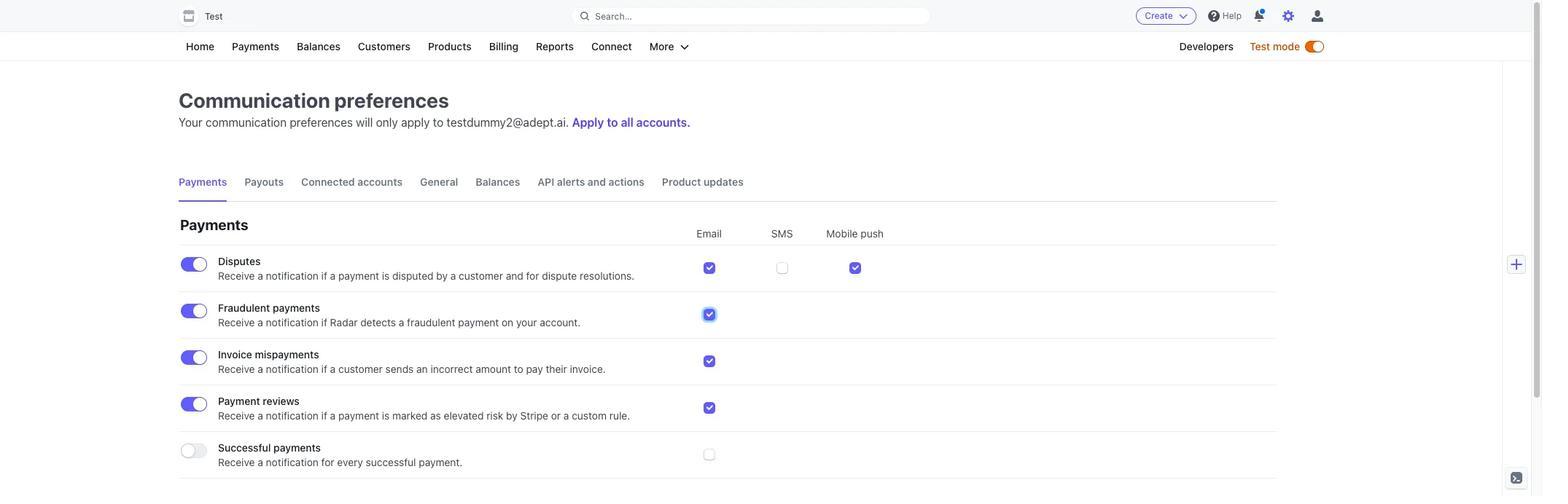 Task type: locate. For each thing, give the bounding box(es) containing it.
connect
[[591, 40, 632, 53]]

push
[[861, 228, 884, 240]]

receive for invoice
[[218, 363, 255, 376]]

is left marked on the bottom of page
[[382, 410, 390, 422]]

1 vertical spatial payments
[[274, 442, 321, 454]]

more button
[[642, 38, 696, 55]]

payments up 'disputes' at bottom left
[[180, 217, 248, 233]]

2 receive from the top
[[218, 316, 255, 329]]

3 receive from the top
[[218, 363, 255, 376]]

1 vertical spatial customer
[[338, 363, 383, 376]]

and left dispute
[[506, 270, 523, 282]]

disputes receive a notification if a payment is disputed by a customer and for dispute resolutions.
[[218, 255, 635, 282]]

to right apply
[[433, 116, 444, 129]]

disputes
[[218, 255, 261, 268]]

payments for successful payments
[[274, 442, 321, 454]]

2 notification from the top
[[266, 316, 319, 329]]

1 vertical spatial by
[[506, 410, 518, 422]]

0 horizontal spatial customer
[[338, 363, 383, 376]]

payments up communication
[[232, 40, 279, 53]]

payments for payments
[[180, 217, 248, 233]]

marked
[[392, 410, 428, 422]]

receive inside payment reviews receive a notification if a payment is marked as elevated risk by stripe or a custom rule.
[[218, 410, 255, 422]]

1 horizontal spatial test
[[1250, 40, 1270, 53]]

receive down payment
[[218, 410, 255, 422]]

test inside button
[[205, 11, 223, 22]]

if inside disputes receive a notification if a payment is disputed by a customer and for dispute resolutions.
[[321, 270, 327, 282]]

customer
[[459, 270, 503, 282], [338, 363, 383, 376]]

by
[[436, 270, 448, 282], [506, 410, 518, 422]]

a right the detects
[[399, 316, 404, 329]]

customer left sends
[[338, 363, 383, 376]]

1 is from the top
[[382, 270, 390, 282]]

if for mispayments
[[321, 363, 327, 376]]

a down successful
[[258, 456, 263, 469]]

notification for fraudulent payments
[[266, 316, 319, 329]]

notification inside 'successful payments receive a notification for every successful payment.'
[[266, 456, 319, 469]]

or
[[551, 410, 561, 422]]

0 vertical spatial payments
[[232, 40, 279, 53]]

payments down reviews
[[274, 442, 321, 454]]

risk
[[487, 410, 503, 422]]

customer up on
[[459, 270, 503, 282]]

balances right payments link
[[297, 40, 340, 53]]

0 vertical spatial customer
[[459, 270, 503, 282]]

a up 'successful payments receive a notification for every successful payment.'
[[330, 410, 336, 422]]

notification up mispayments
[[266, 316, 319, 329]]

receive down successful
[[218, 456, 255, 469]]

successful payments receive a notification for every successful payment.
[[218, 442, 463, 469]]

api
[[538, 176, 554, 188]]

0 vertical spatial balances
[[297, 40, 340, 53]]

1 vertical spatial is
[[382, 410, 390, 422]]

all
[[621, 116, 634, 129]]

0 vertical spatial and
[[588, 176, 606, 188]]

1 vertical spatial and
[[506, 270, 523, 282]]

test for test
[[205, 11, 223, 22]]

a down mispayments
[[258, 363, 263, 376]]

4 receive from the top
[[218, 410, 255, 422]]

a inside 'successful payments receive a notification for every successful payment.'
[[258, 456, 263, 469]]

is
[[382, 270, 390, 282], [382, 410, 390, 422]]

if inside invoice mispayments receive a notification if a customer sends an incorrect amount to pay their invoice.
[[321, 363, 327, 376]]

customers link
[[351, 38, 418, 55]]

if inside payment reviews receive a notification if a payment is marked as elevated risk by stripe or a custom rule.
[[321, 410, 327, 422]]

payment up 'successful payments receive a notification for every successful payment.'
[[338, 410, 379, 422]]

1 horizontal spatial customer
[[459, 270, 503, 282]]

home
[[186, 40, 214, 53]]

products link
[[421, 38, 479, 55]]

balances left api on the top
[[476, 176, 520, 188]]

payments up mispayments
[[273, 302, 320, 314]]

payments inside fraudulent payments receive a notification if radar detects a fraudulent payment on your account.
[[273, 302, 320, 314]]

customers
[[358, 40, 410, 53]]

0 vertical spatial test
[[205, 11, 223, 22]]

0 vertical spatial is
[[382, 270, 390, 282]]

notification for invoice mispayments
[[266, 363, 319, 376]]

4 notification from the top
[[266, 410, 319, 422]]

4 if from the top
[[321, 410, 327, 422]]

tab list
[[179, 163, 1277, 202]]

2 horizontal spatial to
[[607, 116, 618, 129]]

1 notification from the top
[[266, 270, 319, 282]]

receive inside invoice mispayments receive a notification if a customer sends an incorrect amount to pay their invoice.
[[218, 363, 255, 376]]

updates
[[704, 176, 744, 188]]

Search… text field
[[572, 7, 930, 25]]

0 vertical spatial for
[[526, 270, 539, 282]]

receive inside 'successful payments receive a notification for every successful payment.'
[[218, 456, 255, 469]]

payments
[[273, 302, 320, 314], [274, 442, 321, 454]]

mispayments
[[255, 349, 319, 361]]

0 vertical spatial payment
[[338, 270, 379, 282]]

0 horizontal spatial and
[[506, 270, 523, 282]]

5 notification from the top
[[266, 456, 319, 469]]

communication
[[206, 116, 287, 129]]

payment inside disputes receive a notification if a payment is disputed by a customer and for dispute resolutions.
[[338, 270, 379, 282]]

general
[[420, 176, 458, 188]]

payments down your on the top of the page
[[179, 176, 227, 188]]

if inside fraudulent payments receive a notification if radar detects a fraudulent payment on your account.
[[321, 316, 327, 329]]

payment
[[338, 270, 379, 282], [458, 316, 499, 329], [338, 410, 379, 422]]

2 vertical spatial payments
[[180, 217, 248, 233]]

by right disputed
[[436, 270, 448, 282]]

communication
[[179, 88, 330, 112]]

receive down 'disputes' at bottom left
[[218, 270, 255, 282]]

test up home
[[205, 11, 223, 22]]

preferences left will
[[290, 116, 353, 129]]

search…
[[595, 11, 632, 22]]

payment left on
[[458, 316, 499, 329]]

invoice
[[218, 349, 252, 361]]

if for reviews
[[321, 410, 327, 422]]

by right risk
[[506, 410, 518, 422]]

receive
[[218, 270, 255, 282], [218, 316, 255, 329], [218, 363, 255, 376], [218, 410, 255, 422], [218, 456, 255, 469]]

reports link
[[529, 38, 581, 55]]

by inside disputes receive a notification if a payment is disputed by a customer and for dispute resolutions.
[[436, 270, 448, 282]]

test mode
[[1250, 40, 1300, 53]]

tab list containing payments
[[179, 163, 1277, 202]]

preferences
[[334, 88, 449, 112], [290, 116, 353, 129]]

a down 'disputes' at bottom left
[[258, 270, 263, 282]]

notification up fraudulent
[[266, 270, 319, 282]]

2 vertical spatial payment
[[338, 410, 379, 422]]

0 horizontal spatial for
[[321, 456, 334, 469]]

2 is from the top
[[382, 410, 390, 422]]

notification down successful
[[266, 456, 319, 469]]

to left the pay
[[514, 363, 523, 376]]

connected
[[301, 176, 355, 188]]

1 vertical spatial for
[[321, 456, 334, 469]]

payouts
[[245, 176, 284, 188]]

a
[[258, 270, 263, 282], [330, 270, 336, 282], [450, 270, 456, 282], [258, 316, 263, 329], [399, 316, 404, 329], [258, 363, 263, 376], [330, 363, 336, 376], [258, 410, 263, 422], [330, 410, 336, 422], [564, 410, 569, 422], [258, 456, 263, 469]]

payment.
[[419, 456, 463, 469]]

is left disputed
[[382, 270, 390, 282]]

1 horizontal spatial and
[[588, 176, 606, 188]]

successful
[[366, 456, 416, 469]]

3 notification from the top
[[266, 363, 319, 376]]

will
[[356, 116, 373, 129]]

notification inside invoice mispayments receive a notification if a customer sends an incorrect amount to pay their invoice.
[[266, 363, 319, 376]]

receive down fraudulent
[[218, 316, 255, 329]]

for left dispute
[[526, 270, 539, 282]]

payments
[[232, 40, 279, 53], [179, 176, 227, 188], [180, 217, 248, 233]]

for left every
[[321, 456, 334, 469]]

test left mode
[[1250, 40, 1270, 53]]

to
[[433, 116, 444, 129], [607, 116, 618, 129], [514, 363, 523, 376]]

1 horizontal spatial to
[[514, 363, 523, 376]]

invoice mispayments receive a notification if a customer sends an incorrect amount to pay their invoice.
[[218, 349, 606, 376]]

notification inside payment reviews receive a notification if a payment is marked as elevated risk by stripe or a custom rule.
[[266, 410, 319, 422]]

1 vertical spatial payments
[[179, 176, 227, 188]]

0 horizontal spatial by
[[436, 270, 448, 282]]

1 horizontal spatial by
[[506, 410, 518, 422]]

receive down invoice
[[218, 363, 255, 376]]

disputed
[[392, 270, 434, 282]]

payments for fraudulent payments
[[273, 302, 320, 314]]

1 vertical spatial test
[[1250, 40, 1270, 53]]

customer inside invoice mispayments receive a notification if a customer sends an incorrect amount to pay their invoice.
[[338, 363, 383, 376]]

payment up radar
[[338, 270, 379, 282]]

notification down reviews
[[266, 410, 319, 422]]

1 if from the top
[[321, 270, 327, 282]]

0 vertical spatial by
[[436, 270, 448, 282]]

0 horizontal spatial test
[[205, 11, 223, 22]]

1 horizontal spatial balances
[[476, 176, 520, 188]]

1 vertical spatial payment
[[458, 316, 499, 329]]

to left all at left
[[607, 116, 618, 129]]

2 if from the top
[[321, 316, 327, 329]]

more
[[650, 40, 674, 53]]

notification
[[266, 270, 319, 282], [266, 316, 319, 329], [266, 363, 319, 376], [266, 410, 319, 422], [266, 456, 319, 469]]

billing link
[[482, 38, 526, 55]]

preferences up only
[[334, 88, 449, 112]]

radar
[[330, 316, 358, 329]]

your
[[179, 116, 203, 129]]

payment inside payment reviews receive a notification if a payment is marked as elevated risk by stripe or a custom rule.
[[338, 410, 379, 422]]

0 vertical spatial payments
[[273, 302, 320, 314]]

balances link
[[290, 38, 348, 55]]

sms
[[771, 228, 793, 240]]

communication preferences your communication preferences will only apply to testdummy2@adept.ai. apply to all accounts.
[[179, 88, 691, 129]]

payments inside payments link
[[232, 40, 279, 53]]

and
[[588, 176, 606, 188], [506, 270, 523, 282]]

notification inside fraudulent payments receive a notification if radar detects a fraudulent payment on your account.
[[266, 316, 319, 329]]

help button
[[1202, 4, 1248, 28]]

for inside 'successful payments receive a notification for every successful payment.'
[[321, 456, 334, 469]]

for
[[526, 270, 539, 282], [321, 456, 334, 469]]

dispute
[[542, 270, 577, 282]]

payments inside 'successful payments receive a notification for every successful payment.'
[[274, 442, 321, 454]]

a down fraudulent
[[258, 316, 263, 329]]

1 horizontal spatial for
[[526, 270, 539, 282]]

and right alerts
[[588, 176, 606, 188]]

1 receive from the top
[[218, 270, 255, 282]]

3 if from the top
[[321, 363, 327, 376]]

receive inside fraudulent payments receive a notification if radar detects a fraudulent payment on your account.
[[218, 316, 255, 329]]

notification down mispayments
[[266, 363, 319, 376]]

developers link
[[1172, 38, 1241, 55]]

balances
[[297, 40, 340, 53], [476, 176, 520, 188]]

test
[[205, 11, 223, 22], [1250, 40, 1270, 53]]

on
[[502, 316, 514, 329]]

0 vertical spatial preferences
[[334, 88, 449, 112]]

5 receive from the top
[[218, 456, 255, 469]]



Task type: vqa. For each thing, say whether or not it's contained in the screenshot.
1st None button from the bottom
no



Task type: describe. For each thing, give the bounding box(es) containing it.
notification for payment reviews
[[266, 410, 319, 422]]

customer inside disputes receive a notification if a payment is disputed by a customer and for dispute resolutions.
[[459, 270, 503, 282]]

payment reviews receive a notification if a payment is marked as elevated risk by stripe or a custom rule.
[[218, 395, 630, 422]]

payments link
[[225, 38, 287, 55]]

reviews
[[263, 395, 300, 408]]

payment
[[218, 395, 260, 408]]

by inside payment reviews receive a notification if a payment is marked as elevated risk by stripe or a custom rule.
[[506, 410, 518, 422]]

products
[[428, 40, 472, 53]]

invoice.
[[570, 363, 606, 376]]

apply
[[401, 116, 430, 129]]

developers
[[1179, 40, 1234, 53]]

a right disputed
[[450, 270, 456, 282]]

receive inside disputes receive a notification if a payment is disputed by a customer and for dispute resolutions.
[[218, 270, 255, 282]]

only
[[376, 116, 398, 129]]

is inside payment reviews receive a notification if a payment is marked as elevated risk by stripe or a custom rule.
[[382, 410, 390, 422]]

0 horizontal spatial to
[[433, 116, 444, 129]]

detects
[[360, 316, 396, 329]]

reports
[[536, 40, 574, 53]]

home link
[[179, 38, 222, 55]]

mobile
[[826, 228, 858, 240]]

product
[[662, 176, 701, 188]]

their
[[546, 363, 567, 376]]

if for payments
[[321, 316, 327, 329]]

sends
[[385, 363, 414, 376]]

stripe
[[520, 410, 548, 422]]

a down radar
[[330, 363, 336, 376]]

a right or
[[564, 410, 569, 422]]

accounts
[[358, 176, 403, 188]]

connect link
[[584, 38, 639, 55]]

help
[[1223, 10, 1242, 21]]

to inside invoice mispayments receive a notification if a customer sends an incorrect amount to pay their invoice.
[[514, 363, 523, 376]]

testdummy2@adept.ai.
[[447, 116, 569, 129]]

receive for payment
[[218, 410, 255, 422]]

0 horizontal spatial balances
[[297, 40, 340, 53]]

create button
[[1136, 7, 1196, 25]]

fraudulent payments receive a notification if radar detects a fraudulent payment on your account.
[[218, 302, 581, 329]]

connected accounts
[[301, 176, 403, 188]]

payments for communication preferences
[[179, 176, 227, 188]]

apply to all accounts. button
[[572, 116, 691, 129]]

your
[[516, 316, 537, 329]]

account.
[[540, 316, 581, 329]]

payment inside fraudulent payments receive a notification if radar detects a fraudulent payment on your account.
[[458, 316, 499, 329]]

alerts
[[557, 176, 585, 188]]

product updates
[[662, 176, 744, 188]]

1 vertical spatial preferences
[[290, 116, 353, 129]]

notification inside disputes receive a notification if a payment is disputed by a customer and for dispute resolutions.
[[266, 270, 319, 282]]

custom
[[572, 410, 607, 422]]

accounts.
[[636, 116, 691, 129]]

test button
[[179, 6, 237, 26]]

notification for successful payments
[[266, 456, 319, 469]]

incorrect
[[431, 363, 473, 376]]

is inside disputes receive a notification if a payment is disputed by a customer and for dispute resolutions.
[[382, 270, 390, 282]]

elevated
[[444, 410, 484, 422]]

successful
[[218, 442, 271, 454]]

mode
[[1273, 40, 1300, 53]]

an
[[416, 363, 428, 376]]

as
[[430, 410, 441, 422]]

1 vertical spatial balances
[[476, 176, 520, 188]]

actions
[[609, 176, 645, 188]]

resolutions.
[[580, 270, 635, 282]]

for inside disputes receive a notification if a payment is disputed by a customer and for dispute resolutions.
[[526, 270, 539, 282]]

test for test mode
[[1250, 40, 1270, 53]]

create
[[1145, 10, 1173, 21]]

rule.
[[609, 410, 630, 422]]

Search… search field
[[572, 7, 930, 25]]

mobile push
[[826, 228, 884, 240]]

every
[[337, 456, 363, 469]]

api alerts and actions
[[538, 176, 645, 188]]

apply
[[572, 116, 604, 129]]

pay
[[526, 363, 543, 376]]

email
[[697, 228, 722, 240]]

a up radar
[[330, 270, 336, 282]]

fraudulent
[[218, 302, 270, 314]]

billing
[[489, 40, 518, 53]]

fraudulent
[[407, 316, 455, 329]]

amount
[[476, 363, 511, 376]]

receive for fraudulent
[[218, 316, 255, 329]]

a down reviews
[[258, 410, 263, 422]]

and inside disputes receive a notification if a payment is disputed by a customer and for dispute resolutions.
[[506, 270, 523, 282]]

receive for successful
[[218, 456, 255, 469]]



